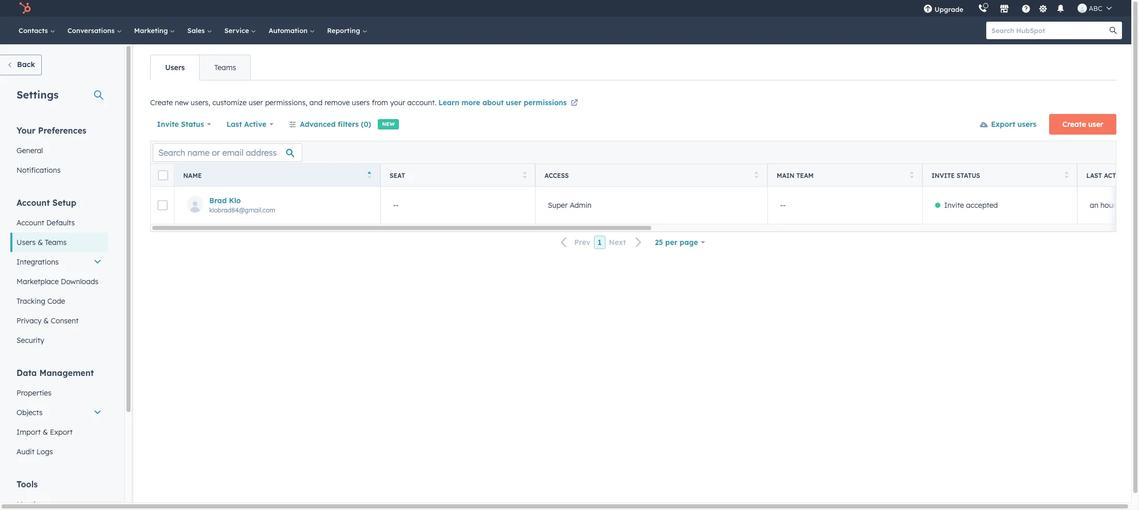 Task type: locate. For each thing, give the bounding box(es) containing it.
invite status
[[157, 120, 204, 129], [932, 172, 980, 179]]

meetings
[[17, 500, 47, 509]]

0 vertical spatial &
[[38, 238, 43, 247]]

1 vertical spatial &
[[44, 316, 49, 326]]

(pd
[[1130, 172, 1139, 179]]

hour
[[1101, 201, 1116, 210]]

invite inside 'popup button'
[[157, 120, 179, 129]]

2 vertical spatial &
[[43, 428, 48, 437]]

hubspot image
[[19, 2, 31, 14]]

navigation
[[150, 55, 251, 81]]

about
[[482, 98, 504, 107]]

objects
[[17, 408, 43, 418]]

& for export
[[43, 428, 48, 437]]

per
[[665, 238, 678, 247]]

0 vertical spatial invite status
[[157, 120, 204, 129]]

menu containing abc
[[916, 0, 1119, 17]]

account
[[17, 198, 50, 208], [17, 218, 44, 228]]

back
[[17, 60, 35, 69]]

1 horizontal spatial user
[[506, 98, 522, 107]]

service
[[224, 26, 251, 35]]

tools
[[17, 480, 38, 490]]

1 horizontal spatial invite status
[[932, 172, 980, 179]]

press to sort. image for main
[[910, 171, 914, 178]]

active down customize
[[244, 120, 266, 129]]

1 vertical spatial export
[[50, 428, 73, 437]]

reporting link
[[321, 17, 373, 44]]

contacts link
[[12, 17, 61, 44]]

& inside data management element
[[43, 428, 48, 437]]

2 press to sort. image from the left
[[910, 171, 914, 178]]

learn
[[439, 98, 459, 107]]

status inside invite status 'popup button'
[[181, 120, 204, 129]]

1 vertical spatial active
[[1104, 172, 1128, 179]]

& for consent
[[44, 316, 49, 326]]

users inside account setup element
[[17, 238, 36, 247]]

0 vertical spatial status
[[181, 120, 204, 129]]

remove
[[325, 98, 350, 107]]

25 per page
[[655, 238, 698, 247]]

code
[[47, 297, 65, 306]]

sales
[[187, 26, 207, 35]]

abc button
[[1072, 0, 1118, 17]]

automation link
[[262, 17, 321, 44]]

users & teams
[[17, 238, 67, 247]]

account setup element
[[10, 197, 108, 351]]

0 vertical spatial active
[[244, 120, 266, 129]]

teams down account defaults link on the top left
[[45, 238, 67, 247]]

1 vertical spatial last
[[1087, 172, 1102, 179]]

downloads
[[61, 277, 99, 286]]

user inside create user button
[[1088, 120, 1104, 129]]

users up new
[[165, 63, 185, 72]]

marketplaces button
[[994, 0, 1015, 17]]

invite up invite accepted
[[932, 172, 955, 179]]

prev button
[[555, 236, 594, 250]]

settings link
[[1037, 3, 1050, 14]]

1 horizontal spatial last
[[1087, 172, 1102, 179]]

teams up customize
[[214, 63, 236, 72]]

search button
[[1105, 22, 1122, 39]]

1 account from the top
[[17, 198, 50, 208]]

2 account from the top
[[17, 218, 44, 228]]

invite status up invite accepted
[[932, 172, 980, 179]]

last up an on the top of the page
[[1087, 172, 1102, 179]]

users for users
[[165, 63, 185, 72]]

account setup
[[17, 198, 76, 208]]

active left (pd
[[1104, 172, 1128, 179]]

invite status down new
[[157, 120, 204, 129]]

0 horizontal spatial teams
[[45, 238, 67, 247]]

1 horizontal spatial create
[[1063, 120, 1086, 129]]

status
[[181, 120, 204, 129], [957, 172, 980, 179]]

2 press to sort. element from the left
[[755, 171, 759, 180]]

0 vertical spatial create
[[150, 98, 173, 107]]

--
[[393, 201, 399, 210], [780, 201, 786, 210]]

0 vertical spatial invite
[[157, 120, 179, 129]]

create for create new users, customize user permissions, and remove users from your account.
[[150, 98, 173, 107]]

0 horizontal spatial --
[[393, 201, 399, 210]]

last
[[227, 120, 242, 129], [1087, 172, 1102, 179]]

notifications button
[[1052, 0, 1069, 17]]

press to sort. element for seat
[[523, 171, 527, 180]]

1 button
[[594, 236, 605, 249]]

next button
[[605, 236, 648, 250]]

integrations button
[[10, 252, 108, 272]]

4 press to sort. element from the left
[[1065, 171, 1069, 180]]

1 vertical spatial users
[[17, 238, 36, 247]]

0 horizontal spatial status
[[181, 120, 204, 129]]

3 press to sort. image from the left
[[1065, 171, 1069, 178]]

properties
[[17, 389, 51, 398]]

0 horizontal spatial export
[[50, 428, 73, 437]]

tracking
[[17, 297, 45, 306]]

account defaults link
[[10, 213, 108, 233]]

1 horizontal spatial export
[[991, 120, 1016, 129]]

account for account defaults
[[17, 218, 44, 228]]

account up users & teams
[[17, 218, 44, 228]]

active for last active
[[244, 120, 266, 129]]

users link
[[151, 55, 199, 80]]

-
[[393, 201, 396, 210], [396, 201, 399, 210], [780, 201, 783, 210], [783, 201, 786, 210]]

& right privacy
[[44, 316, 49, 326]]

0 horizontal spatial invite status
[[157, 120, 204, 129]]

marketing link
[[128, 17, 181, 44]]

1 press to sort. element from the left
[[523, 171, 527, 180]]

0 horizontal spatial active
[[244, 120, 266, 129]]

contacts
[[19, 26, 50, 35]]

0 vertical spatial export
[[991, 120, 1016, 129]]

1 horizontal spatial users
[[165, 63, 185, 72]]

menu item
[[971, 0, 973, 17]]

3 press to sort. element from the left
[[910, 171, 914, 180]]

1 horizontal spatial --
[[780, 201, 786, 210]]

general
[[17, 146, 43, 155]]

0 horizontal spatial user
[[249, 98, 263, 107]]

1 vertical spatial invite status
[[932, 172, 980, 179]]

1 vertical spatial create
[[1063, 120, 1086, 129]]

create for create user
[[1063, 120, 1086, 129]]

0 horizontal spatial create
[[150, 98, 173, 107]]

1 horizontal spatial users
[[1018, 120, 1037, 129]]

last for last active
[[227, 120, 242, 129]]

last down customize
[[227, 120, 242, 129]]

1 - from the left
[[393, 201, 396, 210]]

1 vertical spatial teams
[[45, 238, 67, 247]]

management
[[39, 368, 94, 378]]

meetings link
[[10, 495, 108, 511]]

security link
[[10, 331, 108, 351]]

create inside button
[[1063, 120, 1086, 129]]

audit logs
[[17, 448, 53, 457]]

active inside last active popup button
[[244, 120, 266, 129]]

0 horizontal spatial last
[[227, 120, 242, 129]]

tracking code link
[[10, 292, 108, 311]]

2 horizontal spatial user
[[1088, 120, 1104, 129]]

0 vertical spatial users
[[165, 63, 185, 72]]

press to sort. element
[[523, 171, 527, 180], [755, 171, 759, 180], [910, 171, 914, 180], [1065, 171, 1069, 180]]

create
[[150, 98, 173, 107], [1063, 120, 1086, 129]]

preferences
[[38, 125, 86, 136]]

teams
[[214, 63, 236, 72], [45, 238, 67, 247]]

brad
[[209, 196, 227, 205]]

0 horizontal spatial users
[[17, 238, 36, 247]]

2 horizontal spatial press to sort. image
[[1065, 171, 1069, 178]]

export inside button
[[991, 120, 1016, 129]]

data
[[17, 368, 37, 378]]

security
[[17, 336, 44, 345]]

-- down seat on the top left of page
[[393, 201, 399, 210]]

0 vertical spatial last
[[227, 120, 242, 129]]

status down users,
[[181, 120, 204, 129]]

next
[[609, 238, 626, 247]]

invite down new
[[157, 120, 179, 129]]

last inside popup button
[[227, 120, 242, 129]]

4 - from the left
[[783, 201, 786, 210]]

& right import
[[43, 428, 48, 437]]

users
[[165, 63, 185, 72], [17, 238, 36, 247]]

1 horizontal spatial press to sort. image
[[910, 171, 914, 178]]

0 vertical spatial account
[[17, 198, 50, 208]]

accepted
[[966, 201, 998, 210]]

1 vertical spatial account
[[17, 218, 44, 228]]

abc
[[1089, 4, 1103, 12]]

settings image
[[1039, 4, 1048, 14]]

invite
[[157, 120, 179, 129], [932, 172, 955, 179], [944, 201, 964, 210]]

ascending sort. press to sort descending. image
[[368, 171, 372, 178]]

export
[[991, 120, 1016, 129], [50, 428, 73, 437]]

status up invite accepted
[[957, 172, 980, 179]]

0 vertical spatial users
[[352, 98, 370, 107]]

users up integrations
[[17, 238, 36, 247]]

press to sort. image for invite
[[1065, 171, 1069, 178]]

Search HubSpot search field
[[986, 22, 1113, 39]]

1 horizontal spatial status
[[957, 172, 980, 179]]

calling icon image
[[978, 4, 987, 13]]

-- down main
[[780, 201, 786, 210]]

account up account defaults
[[17, 198, 50, 208]]

users inside button
[[1018, 120, 1037, 129]]

press to sort. image
[[755, 171, 759, 178], [910, 171, 914, 178], [1065, 171, 1069, 178]]

1 vertical spatial users
[[1018, 120, 1037, 129]]

0 horizontal spatial users
[[352, 98, 370, 107]]

advanced
[[300, 120, 336, 129]]

1 horizontal spatial active
[[1104, 172, 1128, 179]]

invite left the accepted
[[944, 201, 964, 210]]

menu
[[916, 0, 1119, 17]]

ascending sort. press to sort descending. element
[[368, 171, 372, 180]]

invite status inside 'popup button'
[[157, 120, 204, 129]]

1 horizontal spatial teams
[[214, 63, 236, 72]]

3 - from the left
[[780, 201, 783, 210]]

0 horizontal spatial press to sort. image
[[755, 171, 759, 178]]

klobrad84@gmail.com
[[209, 206, 275, 214]]

& up integrations
[[38, 238, 43, 247]]



Task type: describe. For each thing, give the bounding box(es) containing it.
1 -- from the left
[[393, 201, 399, 210]]

last for last active (pd
[[1087, 172, 1102, 179]]

settings
[[17, 88, 59, 101]]

(0)
[[361, 120, 371, 129]]

press to sort. image
[[523, 171, 527, 178]]

help image
[[1021, 5, 1031, 14]]

back link
[[0, 55, 42, 75]]

active for last active (pd
[[1104, 172, 1128, 179]]

1
[[598, 238, 602, 247]]

2 - from the left
[[396, 201, 399, 210]]

service link
[[218, 17, 262, 44]]

invite status button
[[156, 114, 212, 135]]

name
[[183, 172, 202, 179]]

your preferences
[[17, 125, 86, 136]]

navigation containing users
[[150, 55, 251, 81]]

notifications link
[[10, 161, 108, 180]]

search image
[[1110, 27, 1117, 34]]

new
[[382, 121, 395, 128]]

users for users & teams
[[17, 238, 36, 247]]

marketplace
[[17, 277, 59, 286]]

link opens in a new window image
[[571, 100, 578, 107]]

automation
[[269, 26, 310, 35]]

learn more about user permissions link
[[439, 98, 580, 110]]

1 vertical spatial invite
[[932, 172, 955, 179]]

data management
[[17, 368, 94, 378]]

press to sort. element for main team
[[910, 171, 914, 180]]

marketplace downloads link
[[10, 272, 108, 292]]

ago
[[1118, 201, 1132, 210]]

customize
[[212, 98, 247, 107]]

Search name or email address search field
[[153, 143, 302, 162]]

seat
[[390, 172, 405, 179]]

more
[[462, 98, 480, 107]]

properties link
[[10, 384, 108, 403]]

help button
[[1017, 0, 1035, 17]]

& for teams
[[38, 238, 43, 247]]

notifications image
[[1056, 5, 1065, 14]]

last active button
[[226, 114, 274, 135]]

marketing
[[134, 26, 170, 35]]

tools element
[[10, 479, 108, 511]]

last active
[[227, 120, 266, 129]]

new
[[175, 98, 189, 107]]

conversations link
[[61, 17, 128, 44]]

brad klo image
[[1078, 4, 1087, 13]]

25 per page button
[[648, 232, 712, 253]]

defaults
[[46, 218, 75, 228]]

users,
[[191, 98, 210, 107]]

export users
[[991, 120, 1037, 129]]

25
[[655, 238, 663, 247]]

audit
[[17, 448, 35, 457]]

user inside learn more about user permissions link
[[506, 98, 522, 107]]

marketplaces image
[[1000, 5, 1009, 14]]

advanced filters (0) button
[[282, 114, 378, 135]]

admin
[[570, 201, 592, 210]]

access
[[545, 172, 569, 179]]

audit logs link
[[10, 442, 108, 462]]

2 -- from the left
[[780, 201, 786, 210]]

press to sort. element for access
[[755, 171, 759, 180]]

filters
[[338, 120, 359, 129]]

import
[[17, 428, 41, 437]]

last active (pd
[[1087, 172, 1139, 179]]

main team
[[777, 172, 814, 179]]

from
[[372, 98, 388, 107]]

conversations
[[67, 26, 117, 35]]

hubspot link
[[12, 2, 39, 14]]

create new users, customize user permissions, and remove users from your account.
[[150, 98, 439, 107]]

privacy & consent
[[17, 316, 79, 326]]

reporting
[[327, 26, 362, 35]]

users & teams link
[[10, 233, 108, 252]]

account for account setup
[[17, 198, 50, 208]]

create user button
[[1050, 114, 1117, 135]]

1 vertical spatial status
[[957, 172, 980, 179]]

general link
[[10, 141, 108, 161]]

klo
[[229, 196, 241, 205]]

export inside data management element
[[50, 428, 73, 437]]

an
[[1090, 201, 1099, 210]]

your
[[17, 125, 36, 136]]

learn more about user permissions
[[439, 98, 569, 107]]

1 press to sort. image from the left
[[755, 171, 759, 178]]

super
[[548, 201, 568, 210]]

privacy & consent link
[[10, 311, 108, 331]]

calling icon button
[[974, 2, 991, 15]]

invite accepted
[[944, 201, 998, 210]]

pagination navigation
[[555, 236, 648, 250]]

super admin
[[548, 201, 592, 210]]

data management element
[[10, 368, 108, 462]]

objects button
[[10, 403, 108, 423]]

create user
[[1063, 120, 1104, 129]]

teams link
[[199, 55, 251, 80]]

setup
[[52, 198, 76, 208]]

privacy
[[17, 316, 42, 326]]

link opens in a new window image
[[571, 98, 578, 110]]

sales link
[[181, 17, 218, 44]]

upgrade image
[[923, 5, 933, 14]]

teams inside account setup element
[[45, 238, 67, 247]]

import & export
[[17, 428, 73, 437]]

marketplace downloads
[[17, 277, 99, 286]]

account defaults
[[17, 218, 75, 228]]

brad klo klobrad84@gmail.com
[[209, 196, 275, 214]]

2 vertical spatial invite
[[944, 201, 964, 210]]

main
[[777, 172, 795, 179]]

advanced filters (0)
[[300, 120, 371, 129]]

your preferences element
[[10, 125, 108, 180]]

import & export link
[[10, 423, 108, 442]]

press to sort. element for invite status
[[1065, 171, 1069, 180]]

account.
[[407, 98, 437, 107]]

0 vertical spatial teams
[[214, 63, 236, 72]]

tracking code
[[17, 297, 65, 306]]



Task type: vqa. For each thing, say whether or not it's contained in the screenshot.
"no"
no



